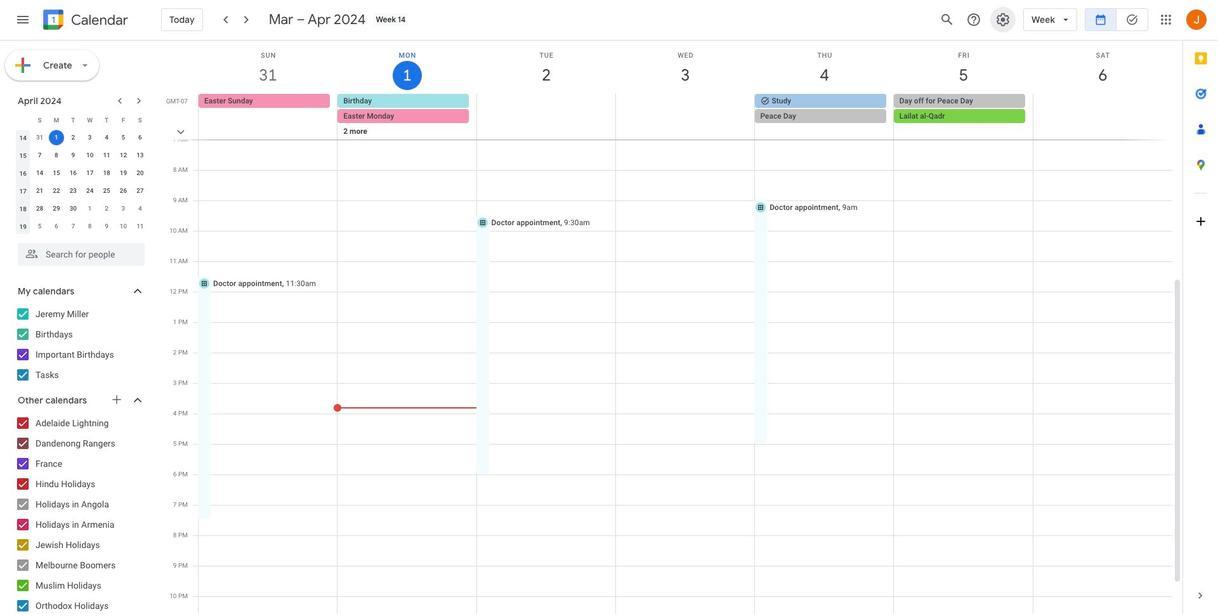 Task type: vqa. For each thing, say whether or not it's contained in the screenshot.
22 element
yes



Task type: describe. For each thing, give the bounding box(es) containing it.
10 element
[[82, 148, 97, 163]]

8 element
[[49, 148, 64, 163]]

may 10 element
[[116, 219, 131, 234]]

23 element
[[66, 183, 81, 199]]

29 element
[[49, 201, 64, 216]]

12 element
[[116, 148, 131, 163]]

2 element
[[66, 130, 81, 145]]

calendar element
[[41, 7, 128, 35]]

main drawer image
[[15, 12, 30, 27]]

7 element
[[32, 148, 47, 163]]

cell inside row group
[[48, 129, 65, 147]]

3 element
[[82, 130, 97, 145]]

my calendars list
[[3, 304, 157, 385]]

may 2 element
[[99, 201, 114, 216]]

settings menu image
[[995, 12, 1011, 27]]

28 element
[[32, 201, 47, 216]]

16 element
[[66, 166, 81, 181]]

6 element
[[132, 130, 148, 145]]

5 element
[[116, 130, 131, 145]]

11 element
[[99, 148, 114, 163]]

20 element
[[132, 166, 148, 181]]

row group inside "april 2024" grid
[[15, 129, 148, 235]]

may 11 element
[[132, 219, 148, 234]]

14 element
[[32, 166, 47, 181]]



Task type: locate. For each thing, give the bounding box(es) containing it.
9 element
[[66, 148, 81, 163]]

25 element
[[99, 183, 114, 199]]

15 element
[[49, 166, 64, 181]]

row
[[193, 94, 1183, 155], [15, 111, 148, 129], [15, 129, 148, 147], [15, 147, 148, 164], [15, 164, 148, 182], [15, 182, 148, 200], [15, 200, 148, 218], [15, 218, 148, 235]]

may 8 element
[[82, 219, 97, 234]]

18 element
[[99, 166, 114, 181]]

cell
[[338, 94, 477, 155], [477, 94, 616, 155], [616, 94, 755, 155], [755, 94, 894, 155], [894, 94, 1033, 155], [1033, 94, 1172, 155], [48, 129, 65, 147]]

tab list
[[1183, 41, 1218, 578]]

None search field
[[0, 238, 157, 266]]

17 element
[[82, 166, 97, 181]]

13 element
[[132, 148, 148, 163]]

27 element
[[132, 183, 148, 199]]

24 element
[[82, 183, 97, 199]]

22 element
[[49, 183, 64, 199]]

may 5 element
[[32, 219, 47, 234]]

19 element
[[116, 166, 131, 181]]

21 element
[[32, 183, 47, 199]]

other calendars list
[[3, 413, 157, 614]]

may 3 element
[[116, 201, 131, 216]]

march 31 element
[[32, 130, 47, 145]]

heading
[[69, 12, 128, 28]]

30 element
[[66, 201, 81, 216]]

may 9 element
[[99, 219, 114, 234]]

26 element
[[116, 183, 131, 199]]

may 7 element
[[66, 219, 81, 234]]

column header inside "april 2024" grid
[[15, 111, 31, 129]]

grid
[[162, 41, 1183, 614]]

may 4 element
[[132, 201, 148, 216]]

Search for people text field
[[25, 243, 137, 266]]

add other calendars image
[[110, 393, 123, 406]]

column header
[[15, 111, 31, 129]]

4 element
[[99, 130, 114, 145]]

row group
[[15, 129, 148, 235]]

april 2024 grid
[[12, 111, 148, 235]]

may 6 element
[[49, 219, 64, 234]]

1, today element
[[49, 130, 64, 145]]

may 1 element
[[82, 201, 97, 216]]

heading inside calendar element
[[69, 12, 128, 28]]



